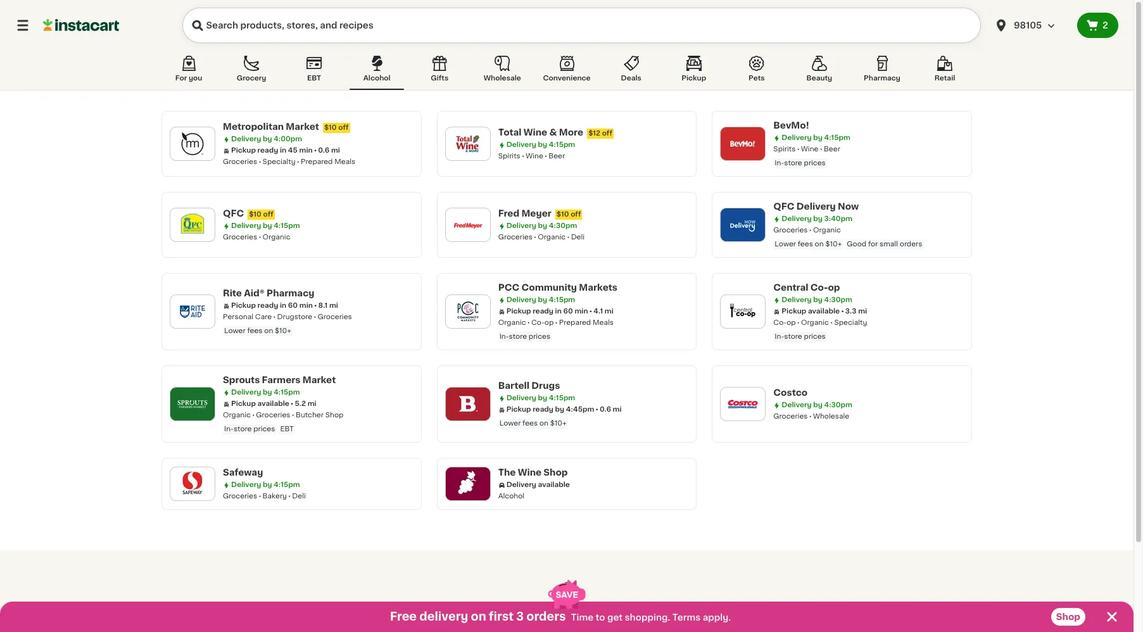 Task type: vqa. For each thing, say whether or not it's contained in the screenshot.
$10 related to Metropolitan Market
yes



Task type: describe. For each thing, give the bounding box(es) containing it.
in for 0.6 mi
[[280, 147, 287, 154]]

in- down co-op organic specialty
[[775, 333, 785, 340]]

prices down the organic groceries butcher shop
[[254, 426, 275, 433]]

pcc community markets
[[499, 283, 618, 292]]

on left first
[[471, 612, 486, 623]]

you
[[189, 75, 202, 82]]

0.6 for pickup ready by 4:45pm
[[600, 406, 612, 413]]

pickup for "sprouts farmers market logo"
[[231, 401, 256, 407]]

markets
[[579, 283, 618, 292]]

pcc
[[499, 283, 520, 292]]

mi for sprouts farmers market
[[308, 401, 317, 407]]

0 horizontal spatial pharmacy
[[267, 289, 315, 298]]

for you
[[175, 75, 202, 82]]

qfc delivery now logo image
[[727, 208, 760, 241]]

organic groceries butcher shop
[[223, 412, 344, 419]]

8.1 mi
[[318, 302, 338, 309]]

1 vertical spatial market
[[303, 376, 336, 385]]

fees for bartell drugs
[[523, 420, 538, 427]]

delivery for metropolitan market logo
[[231, 136, 261, 143]]

ready for organic
[[533, 308, 554, 315]]

1 horizontal spatial specialty
[[835, 319, 868, 326]]

shop button
[[1052, 608, 1086, 626]]

metropolitan market $10 off
[[223, 122, 349, 131]]

pickup ready by 4:45pm
[[507, 406, 595, 413]]

pickup for metropolitan market logo
[[231, 147, 256, 154]]

in-store prices ebt
[[224, 426, 294, 433]]

0 horizontal spatial specialty
[[263, 158, 296, 165]]

by for "sprouts farmers market logo"
[[263, 389, 272, 396]]

more
[[539, 612, 576, 625]]

groceries down costco
[[774, 413, 808, 420]]

groceries organic for 4:15pm
[[223, 234, 291, 241]]

grocery
[[237, 75, 266, 82]]

costco logo image
[[727, 388, 760, 421]]

pickup available for co-
[[782, 308, 840, 315]]

op for organic
[[545, 319, 554, 326]]

central
[[774, 283, 809, 292]]

groceries bakery deli
[[223, 493, 306, 500]]

on down pickup ready by 4:45pm
[[540, 420, 549, 427]]

4.1
[[594, 308, 603, 315]]

5.2
[[295, 401, 306, 407]]

beer for bevmo! logo
[[824, 146, 841, 153]]

qfc delivery now
[[774, 202, 860, 211]]

delivery by 4:15pm for sprouts farmers market
[[231, 389, 300, 396]]

in- down bevmo!
[[775, 160, 785, 167]]

0 horizontal spatial to
[[579, 612, 595, 625]]

pickup for pcc community markets logo
[[507, 308, 531, 315]]

mi right 45
[[331, 147, 340, 154]]

store down co-op organic specialty
[[785, 333, 803, 340]]

wine down bevmo!
[[802, 146, 819, 153]]

care
[[255, 314, 272, 321]]

pets button
[[730, 53, 784, 90]]

0 vertical spatial $10+
[[826, 241, 842, 248]]

4:00pm
[[274, 136, 302, 143]]

5.2 mi
[[295, 401, 317, 407]]

bakery
[[263, 493, 287, 500]]

fred meyer $10 off
[[499, 209, 581, 218]]

sprouts farmers market
[[223, 376, 336, 385]]

delivery by 4:15pm down qfc $10 off
[[231, 222, 300, 229]]

pickup up personal
[[231, 302, 256, 309]]

0 vertical spatial market
[[286, 122, 319, 131]]

0 vertical spatial prepared
[[301, 158, 333, 165]]

4:45pm
[[566, 406, 595, 413]]

groceries organic for 3:40pm
[[774, 227, 842, 234]]

bevmo!
[[774, 121, 810, 130]]

spirits wine beer for total wine & more logo
[[499, 153, 565, 160]]

4:15pm for safeway
[[274, 482, 300, 489]]

0.6 mi for pickup ready in 45 min
[[318, 147, 340, 154]]

8.1
[[318, 302, 328, 309]]

delivery by 4:30pm for central co-op
[[782, 297, 853, 304]]

wine left the &
[[524, 128, 548, 137]]

60 for 4.1 mi
[[564, 308, 573, 315]]

&
[[550, 128, 557, 137]]

groceries down fred
[[499, 234, 533, 241]]

$10 for metropolitan market
[[324, 124, 337, 131]]

organic up in-store prices ebt
[[223, 412, 251, 419]]

co-op organic specialty
[[774, 319, 868, 326]]

groceries down delivery by 3:40pm
[[774, 227, 808, 234]]

qfc for qfc delivery now
[[774, 202, 795, 211]]

min for 4.1 mi
[[575, 308, 588, 315]]

organic down qfc $10 off
[[263, 234, 291, 241]]

total
[[499, 128, 522, 137]]

delivery by 4:15pm for safeway
[[231, 482, 300, 489]]

good
[[848, 241, 867, 248]]

ready for groceries
[[258, 147, 278, 154]]

for
[[175, 75, 187, 82]]

3:40pm
[[825, 215, 853, 222]]

instacart image
[[43, 18, 119, 33]]

3.3
[[846, 308, 857, 315]]

0 horizontal spatial orders
[[527, 612, 566, 623]]

4:30pm for central co-op
[[825, 297, 853, 304]]

delivery by 4:15pm down the &
[[507, 141, 576, 148]]

4:15pm for bevmo!
[[825, 134, 851, 141]]

organic down delivery by 3:40pm
[[814, 227, 842, 234]]

rite aid® pharmacy
[[223, 289, 315, 298]]

retail
[[935, 75, 956, 82]]

by for total wine & more logo
[[538, 141, 548, 148]]

lower fees on $10+ good for small orders
[[775, 241, 923, 248]]

costco
[[774, 388, 808, 397]]

pickup ready in 60 min for 8.1 mi
[[231, 302, 313, 309]]

op for central
[[829, 283, 841, 292]]

store down bevmo!
[[785, 160, 803, 167]]

close image
[[1105, 610, 1120, 625]]

groceries down 8.1 mi
[[318, 314, 352, 321]]

terms
[[673, 613, 701, 622]]

qfc $10 off
[[223, 209, 274, 218]]

60 for 8.1 mi
[[288, 302, 298, 309]]

delivery available
[[507, 482, 570, 489]]

in- up safeway in the bottom left of the page
[[224, 426, 234, 433]]

grocery button
[[224, 53, 279, 90]]

2 button
[[1078, 13, 1119, 38]]

small
[[880, 241, 899, 248]]

3.3 mi
[[846, 308, 868, 315]]

co- for organic
[[532, 319, 545, 326]]

delivery for fred meyer logo
[[507, 222, 537, 229]]

prices down organic co-op prepared meals
[[529, 333, 551, 340]]

by for costco logo
[[814, 402, 823, 409]]

$10+ for rite aid® pharmacy
[[275, 328, 292, 335]]

1 horizontal spatial wholesale
[[814, 413, 850, 420]]

min for 0.6 mi
[[299, 147, 313, 154]]

0 vertical spatial delivery by 4:30pm
[[507, 222, 577, 229]]

by for pcc community markets logo
[[538, 297, 548, 304]]

delivery for bevmo! logo
[[782, 134, 812, 141]]

the wine shop
[[499, 468, 568, 477]]

bartell drugs
[[499, 382, 560, 390]]

shopping.
[[625, 613, 671, 622]]

qfc logo image
[[176, 208, 209, 241]]

safeway logo image
[[176, 468, 209, 501]]

personal care drugstore groceries
[[223, 314, 352, 321]]

community
[[522, 283, 577, 292]]

store down organic co-op prepared meals
[[509, 333, 527, 340]]

pharmacy inside pharmacy button
[[864, 75, 901, 82]]

rite aid® pharmacy logo image
[[176, 295, 209, 328]]

wholesale inside button
[[484, 75, 521, 82]]

ready up the care
[[258, 302, 278, 309]]

bevmo! logo image
[[727, 127, 760, 160]]

first
[[489, 612, 514, 623]]

farmers
[[262, 376, 301, 385]]

mi for central co-op
[[859, 308, 868, 315]]

pickup for central co-op logo
[[782, 308, 807, 315]]

pets
[[749, 75, 765, 82]]

now
[[838, 202, 860, 211]]

delivery for costco logo
[[782, 402, 812, 409]]

4:15pm for pcc community markets
[[549, 297, 576, 304]]

prices down co-op organic specialty
[[805, 333, 826, 340]]

delivery up delivery by 3:40pm
[[797, 202, 836, 211]]

groceries organic deli
[[499, 234, 585, 241]]

get
[[608, 613, 623, 622]]

on down the care
[[264, 328, 273, 335]]

beer for total wine & more logo
[[549, 153, 565, 160]]

groceries wholesale
[[774, 413, 850, 420]]

pcc community markets logo image
[[452, 295, 485, 328]]

total wine & more logo image
[[452, 127, 485, 160]]

drugs
[[532, 382, 560, 390]]

deals
[[621, 75, 642, 82]]

time
[[571, 613, 594, 622]]

min for 8.1 mi
[[300, 302, 313, 309]]

for
[[869, 241, 878, 248]]

delivery for "qfc delivery now logo"
[[782, 215, 812, 222]]

more
[[559, 128, 584, 137]]

in for 4.1 mi
[[556, 308, 562, 315]]

lower fees on $10+ for aid®
[[224, 328, 292, 335]]

ebt inside ebt button
[[307, 75, 321, 82]]

delivery
[[420, 612, 469, 623]]

by for fred meyer logo
[[538, 222, 548, 229]]

metropolitan market logo image
[[176, 127, 209, 160]]

2 vertical spatial available
[[538, 482, 570, 489]]

0.6 for pickup ready in 45 min
[[318, 147, 330, 154]]

total wine & more $12 off
[[499, 128, 613, 137]]

apply.
[[703, 613, 731, 622]]

lower for rite aid® pharmacy
[[224, 328, 246, 335]]

off inside qfc $10 off
[[263, 211, 274, 218]]

meyer
[[522, 209, 552, 218]]

gifts button
[[413, 53, 467, 90]]

$10 for fred meyer
[[557, 211, 569, 218]]

groceries down pickup ready in 45 min
[[223, 158, 257, 165]]

personal
[[223, 314, 254, 321]]

aid®
[[244, 289, 265, 298]]

organic down fred meyer $10 off
[[538, 234, 566, 241]]

ready for lower fees on $10+
[[533, 406, 554, 413]]

spirits wine beer for bevmo! logo
[[774, 146, 841, 153]]

98105
[[1015, 21, 1043, 30]]

qfc for qfc $10 off
[[223, 209, 244, 218]]

by for "qfc delivery now logo"
[[814, 215, 823, 222]]

organic co-op prepared meals
[[499, 319, 614, 326]]

98105 button
[[987, 8, 1078, 43]]



Task type: locate. For each thing, give the bounding box(es) containing it.
lower fees on $10+ for drugs
[[500, 420, 567, 427]]

1 horizontal spatial to
[[596, 613, 606, 622]]

by left 4:45pm at the bottom
[[556, 406, 565, 413]]

0 horizontal spatial ebt
[[280, 426, 294, 433]]

pickup for bartell drugs logo
[[507, 406, 531, 413]]

mi for pcc community markets
[[605, 308, 614, 315]]

there's more to explore
[[482, 612, 653, 625]]

delivery down fred
[[507, 222, 537, 229]]

pickup ready in 60 min
[[231, 302, 313, 309], [507, 308, 588, 315]]

60
[[288, 302, 298, 309], [564, 308, 573, 315]]

pickup button
[[667, 53, 722, 90]]

fees down delivery by 3:40pm
[[798, 241, 814, 248]]

in-store prices for central co-op
[[775, 333, 826, 340]]

1 vertical spatial prepared
[[559, 319, 591, 326]]

qfc right qfc logo
[[223, 209, 244, 218]]

prices
[[805, 160, 826, 167], [529, 333, 551, 340], [805, 333, 826, 340], [254, 426, 275, 433]]

60 up organic co-op prepared meals
[[564, 308, 573, 315]]

on
[[815, 241, 824, 248], [264, 328, 273, 335], [540, 420, 549, 427], [471, 612, 486, 623]]

metropolitan
[[223, 122, 284, 131]]

pickup available up co-op organic specialty
[[782, 308, 840, 315]]

deli right bakery
[[292, 493, 306, 500]]

$10 right meyer at the top left
[[557, 211, 569, 218]]

ebt button
[[287, 53, 342, 90]]

available for co-
[[809, 308, 840, 315]]

1 vertical spatial lower fees on $10+
[[500, 420, 567, 427]]

1 horizontal spatial 0.6
[[600, 406, 612, 413]]

min
[[299, 147, 313, 154], [300, 302, 313, 309], [575, 308, 588, 315]]

1 horizontal spatial ebt
[[307, 75, 321, 82]]

spirits wine beer down bevmo!
[[774, 146, 841, 153]]

shop inside button
[[1057, 613, 1081, 622]]

available for farmers
[[258, 401, 289, 407]]

deli for groceries organic deli
[[571, 234, 585, 241]]

0 horizontal spatial meals
[[335, 158, 356, 165]]

1 vertical spatial lower
[[224, 328, 246, 335]]

45
[[288, 147, 298, 154]]

off right $12
[[602, 130, 613, 137]]

2 vertical spatial 4:30pm
[[825, 402, 853, 409]]

2 vertical spatial delivery by 4:30pm
[[782, 402, 853, 409]]

prepared
[[301, 158, 333, 165], [559, 319, 591, 326]]

1 horizontal spatial lower
[[500, 420, 521, 427]]

groceries down qfc $10 off
[[223, 234, 257, 241]]

0 horizontal spatial spirits wine beer
[[499, 153, 565, 160]]

groceries specialty prepared meals
[[223, 158, 356, 165]]

pickup available for farmers
[[231, 401, 289, 407]]

delivery for pcc community markets logo
[[507, 297, 537, 304]]

delivery by 4:15pm down drugs on the left bottom of page
[[507, 395, 576, 402]]

pickup
[[682, 75, 707, 82], [231, 147, 256, 154], [231, 302, 256, 309], [507, 308, 531, 315], [782, 308, 807, 315], [231, 401, 256, 407], [507, 406, 531, 413]]

groceries
[[223, 158, 257, 165], [774, 227, 808, 234], [223, 234, 257, 241], [499, 234, 533, 241], [318, 314, 352, 321], [256, 412, 291, 419], [774, 413, 808, 420], [223, 493, 257, 500]]

there's
[[482, 612, 536, 625]]

Search field
[[183, 8, 982, 43]]

off inside fred meyer $10 off
[[571, 211, 581, 218]]

lower fees on $10+ down pickup ready by 4:45pm
[[500, 420, 567, 427]]

0 horizontal spatial lower
[[224, 328, 246, 335]]

beer
[[824, 146, 841, 153], [549, 153, 565, 160]]

$10
[[324, 124, 337, 131], [249, 211, 262, 218], [557, 211, 569, 218]]

shop up delivery available
[[544, 468, 568, 477]]

1 horizontal spatial orders
[[900, 241, 923, 248]]

1 horizontal spatial meals
[[593, 319, 614, 326]]

ebt up metropolitan market $10 off
[[307, 75, 321, 82]]

wholesale button
[[475, 53, 530, 90]]

lower for bartell drugs
[[500, 420, 521, 427]]

mi right the 4.1
[[605, 308, 614, 315]]

delivery by 4:15pm for bevmo!
[[782, 134, 851, 141]]

in-store prices down organic co-op prepared meals
[[500, 333, 551, 340]]

by for bevmo! logo
[[814, 134, 823, 141]]

4:30pm up groceries organic deli
[[549, 222, 577, 229]]

0 vertical spatial pharmacy
[[864, 75, 901, 82]]

by up groceries wholesale
[[814, 402, 823, 409]]

in for 8.1 mi
[[280, 302, 287, 309]]

delivery by 4:30pm for costco
[[782, 402, 853, 409]]

$10 up groceries specialty prepared meals
[[324, 124, 337, 131]]

$10+ down personal care drugstore groceries
[[275, 328, 292, 335]]

delivery for total wine & more logo
[[507, 141, 537, 148]]

0 horizontal spatial $10+
[[275, 328, 292, 335]]

0 horizontal spatial lower fees on $10+
[[224, 328, 292, 335]]

0.6 right 45
[[318, 147, 330, 154]]

organic
[[814, 227, 842, 234], [263, 234, 291, 241], [538, 234, 566, 241], [499, 319, 526, 326], [802, 319, 830, 326], [223, 412, 251, 419]]

alcohol button
[[350, 53, 404, 90]]

in up personal care drugstore groceries
[[280, 302, 287, 309]]

0 horizontal spatial op
[[545, 319, 554, 326]]

delivery by 4:15pm for bartell drugs
[[507, 395, 576, 402]]

store
[[785, 160, 803, 167], [509, 333, 527, 340], [785, 333, 803, 340], [234, 426, 252, 433]]

1 horizontal spatial beer
[[824, 146, 841, 153]]

$10 inside fred meyer $10 off
[[557, 211, 569, 218]]

delivery
[[782, 134, 812, 141], [231, 136, 261, 143], [507, 141, 537, 148], [797, 202, 836, 211], [782, 215, 812, 222], [231, 222, 261, 229], [507, 222, 537, 229], [507, 297, 537, 304], [782, 297, 812, 304], [231, 389, 261, 396], [507, 395, 537, 402], [782, 402, 812, 409], [231, 482, 261, 489], [507, 482, 537, 489]]

groceries down safeway in the bottom left of the page
[[223, 493, 257, 500]]

1 horizontal spatial shop
[[544, 468, 568, 477]]

groceries up in-store prices ebt
[[256, 412, 291, 419]]

1 horizontal spatial pickup ready in 60 min
[[507, 308, 588, 315]]

delivery by 4:15pm down bevmo!
[[782, 134, 851, 141]]

deli for groceries bakery deli
[[292, 493, 306, 500]]

pickup ready in 60 min down rite aid® pharmacy
[[231, 302, 313, 309]]

delivery for "sprouts farmers market logo"
[[231, 389, 261, 396]]

lower down delivery by 3:40pm
[[775, 241, 797, 248]]

off inside total wine & more $12 off
[[602, 130, 613, 137]]

4:15pm for bartell drugs
[[549, 395, 576, 402]]

available up co-op organic specialty
[[809, 308, 840, 315]]

deals button
[[604, 53, 659, 90]]

sprouts
[[223, 376, 260, 385]]

4:15pm
[[825, 134, 851, 141], [549, 141, 576, 148], [274, 222, 300, 229], [549, 297, 576, 304], [274, 389, 300, 396], [549, 395, 576, 402], [274, 482, 300, 489]]

0.6
[[318, 147, 330, 154], [600, 406, 612, 413]]

spirits wine beer
[[774, 146, 841, 153], [499, 153, 565, 160]]

pickup inside button
[[682, 75, 707, 82]]

convenience button
[[538, 53, 596, 90]]

by down qfc $10 off
[[263, 222, 272, 229]]

1 vertical spatial 4:30pm
[[825, 297, 853, 304]]

2 vertical spatial lower
[[500, 420, 521, 427]]

ready down delivery by 4:00pm
[[258, 147, 278, 154]]

0 vertical spatial fees
[[798, 241, 814, 248]]

mi right 4:45pm at the bottom
[[613, 406, 622, 413]]

pickup available
[[782, 308, 840, 315], [231, 401, 289, 407]]

2 vertical spatial shop
[[1057, 613, 1081, 622]]

0 vertical spatial 0.6 mi
[[318, 147, 340, 154]]

3
[[517, 612, 524, 623]]

for you button
[[162, 53, 216, 90]]

by for metropolitan market logo
[[263, 136, 272, 143]]

0 vertical spatial meals
[[335, 158, 356, 165]]

wine up delivery available
[[518, 468, 542, 477]]

by down beauty
[[814, 134, 823, 141]]

sprouts farmers market logo image
[[176, 388, 209, 421]]

pickup ready in 60 min for 4.1 mi
[[507, 308, 588, 315]]

1 horizontal spatial qfc
[[774, 202, 795, 211]]

pickup down bartell
[[507, 406, 531, 413]]

1 vertical spatial orders
[[527, 612, 566, 623]]

co-
[[811, 283, 829, 292], [532, 319, 545, 326], [774, 319, 787, 326]]

pickup down pcc
[[507, 308, 531, 315]]

0 vertical spatial ebt
[[307, 75, 321, 82]]

1 horizontal spatial $10
[[324, 124, 337, 131]]

1 vertical spatial alcohol
[[499, 493, 525, 500]]

by for central co-op logo
[[814, 297, 823, 304]]

1 horizontal spatial 60
[[564, 308, 573, 315]]

fees down pickup ready by 4:45pm
[[523, 420, 538, 427]]

2 horizontal spatial fees
[[798, 241, 814, 248]]

pharmacy button
[[855, 53, 910, 90]]

min left the 4.1
[[575, 308, 588, 315]]

2 horizontal spatial op
[[829, 283, 841, 292]]

0 horizontal spatial co-
[[532, 319, 545, 326]]

available down the wine shop
[[538, 482, 570, 489]]

1 horizontal spatial deli
[[571, 234, 585, 241]]

0.6 mi
[[318, 147, 340, 154], [600, 406, 622, 413]]

delivery down total
[[507, 141, 537, 148]]

1 horizontal spatial prepared
[[559, 319, 591, 326]]

0 vertical spatial 4:30pm
[[549, 222, 577, 229]]

mi up butcher
[[308, 401, 317, 407]]

2
[[1103, 21, 1109, 30]]

spirits for total wine & more logo
[[499, 153, 521, 160]]

spirits down total
[[499, 153, 521, 160]]

min up drugstore
[[300, 302, 313, 309]]

lower down personal
[[224, 328, 246, 335]]

central co-op logo image
[[727, 295, 760, 328]]

shop right butcher
[[326, 412, 344, 419]]

alcohol down the
[[499, 493, 525, 500]]

0 horizontal spatial beer
[[549, 153, 565, 160]]

1 horizontal spatial spirits
[[774, 146, 796, 153]]

rite
[[223, 289, 242, 298]]

0 horizontal spatial wholesale
[[484, 75, 521, 82]]

1 horizontal spatial co-
[[774, 319, 787, 326]]

delivery down costco
[[782, 402, 812, 409]]

pickup ready in 45 min
[[231, 147, 313, 154]]

co- down community
[[532, 319, 545, 326]]

delivery down qfc $10 off
[[231, 222, 261, 229]]

1 vertical spatial deli
[[292, 493, 306, 500]]

store down the organic groceries butcher shop
[[234, 426, 252, 433]]

2 horizontal spatial $10+
[[826, 241, 842, 248]]

0 horizontal spatial available
[[258, 401, 289, 407]]

organic down central co-op on the top right
[[802, 319, 830, 326]]

co- for central
[[811, 283, 829, 292]]

0 horizontal spatial groceries organic
[[223, 234, 291, 241]]

organic down pcc
[[499, 319, 526, 326]]

fees
[[798, 241, 814, 248], [247, 328, 263, 335], [523, 420, 538, 427]]

0.6 mi right 4:45pm at the bottom
[[600, 406, 622, 413]]

off
[[339, 124, 349, 131], [602, 130, 613, 137], [263, 211, 274, 218], [571, 211, 581, 218]]

op down central
[[787, 319, 796, 326]]

1 vertical spatial 0.6 mi
[[600, 406, 622, 413]]

shop
[[326, 412, 344, 419], [544, 468, 568, 477], [1057, 613, 1081, 622]]

2 horizontal spatial co-
[[811, 283, 829, 292]]

0 horizontal spatial fees
[[247, 328, 263, 335]]

0 horizontal spatial $10
[[249, 211, 262, 218]]

0 horizontal spatial pickup ready in 60 min
[[231, 302, 313, 309]]

$10 inside qfc $10 off
[[249, 211, 262, 218]]

0 horizontal spatial shop
[[326, 412, 344, 419]]

1 vertical spatial ebt
[[280, 426, 294, 433]]

by for qfc logo
[[263, 222, 272, 229]]

4:30pm up the 3.3
[[825, 297, 853, 304]]

98105 button
[[994, 8, 1070, 43]]

in-store prices down bevmo!
[[775, 160, 826, 167]]

central co-op
[[774, 283, 841, 292]]

delivery for qfc logo
[[231, 222, 261, 229]]

delivery by 4:30pm down central co-op on the top right
[[782, 297, 853, 304]]

convenience
[[543, 75, 591, 82]]

0 horizontal spatial 0.6 mi
[[318, 147, 340, 154]]

delivery by 3:40pm
[[782, 215, 853, 222]]

1 vertical spatial specialty
[[835, 319, 868, 326]]

2 horizontal spatial $10
[[557, 211, 569, 218]]

fred
[[499, 209, 520, 218]]

by down central co-op on the top right
[[814, 297, 823, 304]]

delivery by 4:15pm down community
[[507, 297, 576, 304]]

2 vertical spatial $10+
[[551, 420, 567, 427]]

0 horizontal spatial prepared
[[301, 158, 333, 165]]

fred meyer logo image
[[452, 208, 485, 241]]

4:15pm for sprouts farmers market
[[274, 389, 300, 396]]

1 vertical spatial fees
[[247, 328, 263, 335]]

2 vertical spatial fees
[[523, 420, 538, 427]]

1 vertical spatial $10+
[[275, 328, 292, 335]]

deli
[[571, 234, 585, 241], [292, 493, 306, 500]]

by down qfc delivery now
[[814, 215, 823, 222]]

1 horizontal spatial groceries organic
[[774, 227, 842, 234]]

pharmacy
[[864, 75, 901, 82], [267, 289, 315, 298]]

free
[[390, 612, 417, 623]]

delivery by 4:15pm for pcc community markets
[[507, 297, 576, 304]]

60 up drugstore
[[288, 302, 298, 309]]

1 horizontal spatial op
[[787, 319, 796, 326]]

retail button
[[918, 53, 973, 90]]

by up groceries bakery deli
[[263, 482, 272, 489]]

gifts
[[431, 75, 449, 82]]

in-store prices
[[775, 160, 826, 167], [500, 333, 551, 340], [775, 333, 826, 340]]

delivery for the wine shop logo
[[507, 482, 537, 489]]

1 vertical spatial meals
[[593, 319, 614, 326]]

mi right 8.1
[[329, 302, 338, 309]]

0 vertical spatial alcohol
[[364, 75, 391, 82]]

1 horizontal spatial fees
[[523, 420, 538, 427]]

spirits wine beer down the &
[[499, 153, 565, 160]]

groceries organic
[[774, 227, 842, 234], [223, 234, 291, 241]]

2 horizontal spatial available
[[809, 308, 840, 315]]

beer down total wine & more $12 off at the top
[[549, 153, 565, 160]]

delivery for the "safeway logo"
[[231, 482, 261, 489]]

alcohol left gifts on the top of the page
[[364, 75, 391, 82]]

specialty
[[263, 158, 296, 165], [835, 319, 868, 326]]

fees for rite aid® pharmacy
[[247, 328, 263, 335]]

mi for bartell drugs
[[613, 406, 622, 413]]

market up 5.2 mi
[[303, 376, 336, 385]]

pickup left pets
[[682, 75, 707, 82]]

beer up qfc delivery now
[[824, 146, 841, 153]]

in
[[280, 147, 287, 154], [280, 302, 287, 309], [556, 308, 562, 315]]

delivery for central co-op logo
[[782, 297, 812, 304]]

by up groceries organic deli
[[538, 222, 548, 229]]

groceries organic down qfc $10 off
[[223, 234, 291, 241]]

1 horizontal spatial alcohol
[[499, 493, 525, 500]]

pickup available up in-store prices ebt
[[231, 401, 289, 407]]

off inside metropolitan market $10 off
[[339, 124, 349, 131]]

spirits for bevmo! logo
[[774, 146, 796, 153]]

delivery by 4:30pm
[[507, 222, 577, 229], [782, 297, 853, 304], [782, 402, 853, 409]]

to inside free delivery on first 3 orders time to get shopping. terms apply.
[[596, 613, 606, 622]]

deli down fred meyer $10 off
[[571, 234, 585, 241]]

free delivery on first 3 orders time to get shopping. terms apply.
[[390, 612, 731, 623]]

prices up qfc delivery now
[[805, 160, 826, 167]]

0 vertical spatial deli
[[571, 234, 585, 241]]

4:30pm for costco
[[825, 402, 853, 409]]

by up pickup ready in 45 min
[[263, 136, 272, 143]]

by down community
[[538, 297, 548, 304]]

1 horizontal spatial lower fees on $10+
[[500, 420, 567, 427]]

in- down pcc
[[500, 333, 509, 340]]

off right meyer at the top left
[[571, 211, 581, 218]]

drugstore
[[277, 314, 313, 321]]

1 vertical spatial available
[[258, 401, 289, 407]]

market
[[286, 122, 319, 131], [303, 376, 336, 385]]

butcher
[[296, 412, 324, 419]]

0 vertical spatial available
[[809, 308, 840, 315]]

$12
[[589, 130, 601, 137]]

bartell
[[499, 382, 530, 390]]

0 vertical spatial 0.6
[[318, 147, 330, 154]]

1 horizontal spatial pickup available
[[782, 308, 840, 315]]

in-store prices for pcc community markets
[[500, 333, 551, 340]]

the wine shop logo image
[[452, 468, 485, 501]]

by for the "safeway logo"
[[263, 482, 272, 489]]

available up the organic groceries butcher shop
[[258, 401, 289, 407]]

orders
[[900, 241, 923, 248], [527, 612, 566, 623]]

0 vertical spatial lower fees on $10+
[[224, 328, 292, 335]]

None search field
[[183, 8, 982, 43]]

to
[[579, 612, 595, 625], [596, 613, 606, 622]]

shop categories tab list
[[162, 53, 973, 90]]

0 vertical spatial lower
[[775, 241, 797, 248]]

bartell drugs logo image
[[452, 388, 485, 421]]

1 horizontal spatial 0.6 mi
[[600, 406, 622, 413]]

meals
[[335, 158, 356, 165], [593, 319, 614, 326]]

0.6 mi for pickup ready by 4:45pm
[[600, 406, 622, 413]]

1 vertical spatial pharmacy
[[267, 289, 315, 298]]

$10+ left the good
[[826, 241, 842, 248]]

0 vertical spatial shop
[[326, 412, 344, 419]]

delivery for bartell drugs logo
[[507, 395, 537, 402]]

1 horizontal spatial pharmacy
[[864, 75, 901, 82]]

4:30pm
[[549, 222, 577, 229], [825, 297, 853, 304], [825, 402, 853, 409]]

1 vertical spatial pickup available
[[231, 401, 289, 407]]

orders right 3
[[527, 612, 566, 623]]

in left 45
[[280, 147, 287, 154]]

0 horizontal spatial 60
[[288, 302, 298, 309]]

1 vertical spatial wholesale
[[814, 413, 850, 420]]

0 horizontal spatial alcohol
[[364, 75, 391, 82]]

delivery down metropolitan
[[231, 136, 261, 143]]

available
[[809, 308, 840, 315], [258, 401, 289, 407], [538, 482, 570, 489]]

1 vertical spatial shop
[[544, 468, 568, 477]]

wine down total wine & more $12 off at the top
[[526, 153, 544, 160]]

by down sprouts farmers market
[[263, 389, 272, 396]]

specialty down the 3.3
[[835, 319, 868, 326]]

explore
[[597, 612, 653, 625]]

on down delivery by 3:40pm
[[815, 241, 824, 248]]

orders right small
[[900, 241, 923, 248]]

save image
[[549, 580, 586, 609]]

$10 inside metropolitan market $10 off
[[324, 124, 337, 131]]

off down ebt button
[[339, 124, 349, 131]]

$10+ for bartell drugs
[[551, 420, 567, 427]]

1 horizontal spatial spirits wine beer
[[774, 146, 841, 153]]

4.1 mi
[[594, 308, 614, 315]]

alcohol inside alcohol button
[[364, 75, 391, 82]]

1 horizontal spatial $10+
[[551, 420, 567, 427]]

by down drugs on the left bottom of page
[[538, 395, 548, 402]]

0 horizontal spatial 0.6
[[318, 147, 330, 154]]

0 horizontal spatial spirits
[[499, 153, 521, 160]]

pickup down central
[[782, 308, 807, 315]]

by for bartell drugs logo
[[538, 395, 548, 402]]



